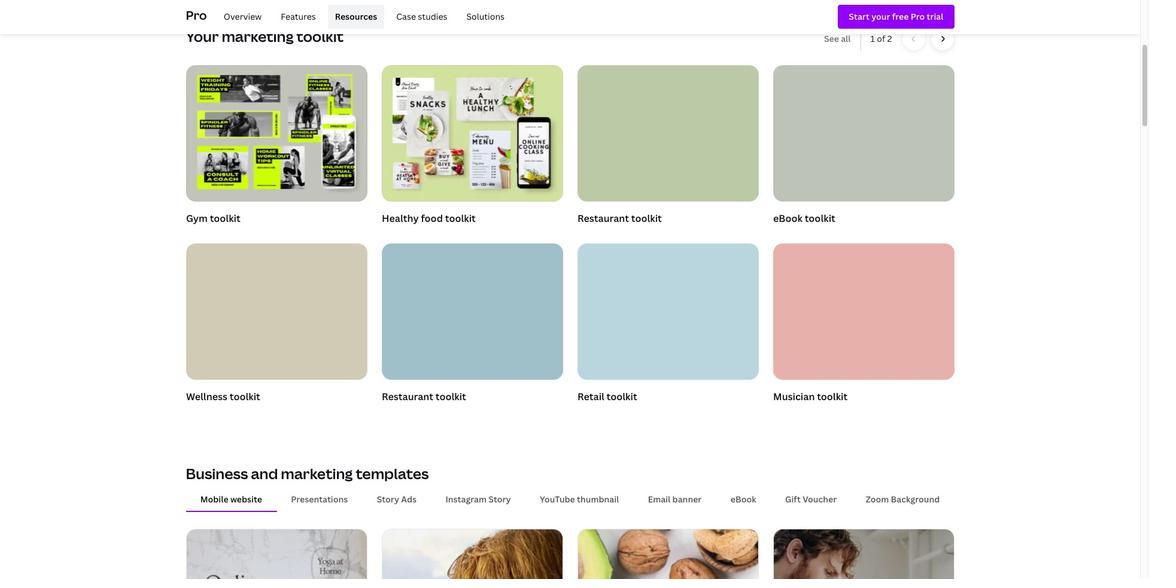Task type: locate. For each thing, give the bounding box(es) containing it.
toolkit for ebook toolkit link
[[805, 212, 835, 225]]

0 horizontal spatial restaurant toolkit link
[[382, 243, 563, 407]]

0 horizontal spatial story
[[377, 494, 399, 505]]

1 horizontal spatial restaurant toolkit link
[[577, 65, 759, 229]]

ebook toolkit link
[[773, 65, 955, 229]]

2
[[888, 33, 892, 44]]

0 vertical spatial restaurant
[[577, 212, 629, 225]]

1 horizontal spatial story
[[489, 494, 511, 505]]

instagram story
[[446, 494, 511, 505]]

menu bar containing overview
[[212, 5, 512, 29]]

marketing down overview
[[222, 26, 294, 46]]

youtube thumbnail
[[540, 494, 619, 505]]

wellness toolkit
[[186, 390, 260, 403]]

business
[[186, 464, 248, 484]]

marketing up the presentations
[[281, 464, 353, 484]]

ebook
[[773, 212, 802, 225], [731, 494, 756, 505]]

of
[[877, 33, 886, 44]]

toolkit for the topmost restaurant toolkit link
[[631, 212, 662, 225]]

1 horizontal spatial restaurant toolkit
[[577, 212, 662, 225]]

toolkit
[[297, 26, 344, 46], [210, 212, 240, 225], [445, 212, 476, 225], [631, 212, 662, 225], [805, 212, 835, 225], [229, 390, 260, 403], [435, 390, 466, 403], [606, 390, 637, 403], [817, 390, 848, 403]]

mobile
[[200, 494, 228, 505]]

restaurant toolkit for the topmost restaurant toolkit link
[[577, 212, 662, 225]]

presentations button
[[277, 488, 362, 511]]

menu bar inside pro element
[[212, 5, 512, 29]]

banner
[[673, 494, 702, 505]]

0 vertical spatial ebook
[[773, 212, 802, 225]]

ads
[[401, 494, 417, 505]]

case studies
[[396, 11, 447, 22]]

solutions link
[[459, 5, 512, 29]]

your
[[186, 26, 219, 46]]

story ads
[[377, 494, 417, 505]]

ebook inside button
[[731, 494, 756, 505]]

youtube
[[540, 494, 575, 505]]

pro element
[[186, 0, 955, 34]]

website
[[230, 494, 262, 505]]

0 horizontal spatial ebook
[[731, 494, 756, 505]]

instagram story button
[[431, 488, 525, 511]]

retail
[[577, 390, 604, 403]]

email banner button
[[634, 488, 716, 511]]

1 vertical spatial ebook
[[731, 494, 756, 505]]

instagram
[[446, 494, 487, 505]]

story ads button
[[362, 488, 431, 511]]

musician
[[773, 390, 815, 403]]

zoom
[[866, 494, 889, 505]]

menu bar
[[212, 5, 512, 29]]

2 story from the left
[[489, 494, 511, 505]]

ebook button
[[716, 488, 771, 511]]

mobile website button
[[186, 488, 277, 511]]

gym toolkit link
[[186, 65, 367, 229]]

0 vertical spatial restaurant toolkit link
[[577, 65, 759, 229]]

restaurant toolkit
[[577, 212, 662, 225], [382, 390, 466, 403]]

marketing
[[222, 26, 294, 46], [281, 464, 353, 484]]

restaurant toolkit link
[[577, 65, 759, 229], [382, 243, 563, 407]]

1 vertical spatial restaurant toolkit
[[382, 390, 466, 403]]

1 vertical spatial restaurant
[[382, 390, 433, 403]]

youtube thumbnail button
[[525, 488, 634, 511]]

studies
[[418, 11, 447, 22]]

retail toolkit link
[[577, 243, 759, 407]]

see
[[824, 33, 839, 44]]

zoom background
[[866, 494, 940, 505]]

see all
[[824, 33, 851, 44]]

healthy food toolkit
[[382, 212, 476, 225]]

0 horizontal spatial restaurant toolkit
[[382, 390, 466, 403]]

story
[[377, 494, 399, 505], [489, 494, 511, 505]]

case studies link
[[389, 5, 455, 29]]

healthy
[[382, 212, 419, 225]]

ebook toolkit
[[773, 212, 835, 225]]

toolkit for musician toolkit link
[[817, 390, 848, 403]]

wellness
[[186, 390, 227, 403]]

restaurant
[[577, 212, 629, 225], [382, 390, 433, 403]]

ebook for ebook
[[731, 494, 756, 505]]

all
[[841, 33, 851, 44]]

1 horizontal spatial ebook
[[773, 212, 802, 225]]

solutions
[[467, 11, 505, 22]]

1 horizontal spatial restaurant
[[577, 212, 629, 225]]

story left the ads
[[377, 494, 399, 505]]

see all link
[[824, 33, 851, 44]]

0 vertical spatial restaurant toolkit
[[577, 212, 662, 225]]

toolkit for the bottom restaurant toolkit link
[[435, 390, 466, 403]]

ebook for ebook toolkit
[[773, 212, 802, 225]]

story right instagram
[[489, 494, 511, 505]]

1 vertical spatial marketing
[[281, 464, 353, 484]]



Task type: describe. For each thing, give the bounding box(es) containing it.
wellness toolkit link
[[186, 243, 367, 407]]

1 vertical spatial restaurant toolkit link
[[382, 243, 563, 407]]

presentations
[[291, 494, 348, 505]]

gym toolkit
[[186, 212, 240, 225]]

toolkit for "wellness toolkit" link
[[229, 390, 260, 403]]

musician toolkit
[[773, 390, 848, 403]]

email banner
[[648, 494, 702, 505]]

start your free pro trial image
[[849, 10, 944, 23]]

overview
[[224, 11, 262, 22]]

zoom background button
[[852, 488, 955, 511]]

toolkit for gym toolkit link
[[210, 212, 240, 225]]

healthy food toolkit link
[[382, 65, 563, 229]]

resources
[[335, 11, 377, 22]]

email
[[648, 494, 671, 505]]

restaurant toolkit for the bottom restaurant toolkit link
[[382, 390, 466, 403]]

toolkit for retail toolkit link
[[606, 390, 637, 403]]

retail toolkit
[[577, 390, 637, 403]]

gym
[[186, 212, 207, 225]]

features
[[281, 11, 316, 22]]

food
[[421, 212, 443, 225]]

1
[[871, 33, 875, 44]]

thumbnail
[[577, 494, 619, 505]]

1 of 2
[[871, 33, 892, 44]]

0 horizontal spatial restaurant
[[382, 390, 433, 403]]

0 vertical spatial marketing
[[222, 26, 294, 46]]

musician toolkit link
[[773, 243, 955, 407]]

features link
[[274, 5, 323, 29]]

voucher
[[803, 494, 837, 505]]

overview link
[[217, 5, 269, 29]]

pro
[[186, 7, 207, 23]]

case
[[396, 11, 416, 22]]

gift voucher button
[[771, 488, 852, 511]]

resources link
[[328, 5, 384, 29]]

gift voucher
[[785, 494, 837, 505]]

and
[[251, 464, 278, 484]]

background
[[891, 494, 940, 505]]

your marketing toolkit
[[186, 26, 344, 46]]

mobile website
[[200, 494, 262, 505]]

1 story from the left
[[377, 494, 399, 505]]

templates
[[356, 464, 429, 484]]

business and marketing templates
[[186, 464, 429, 484]]

gift
[[785, 494, 801, 505]]



Task type: vqa. For each thing, say whether or not it's contained in the screenshot.
the rightmost Story
yes



